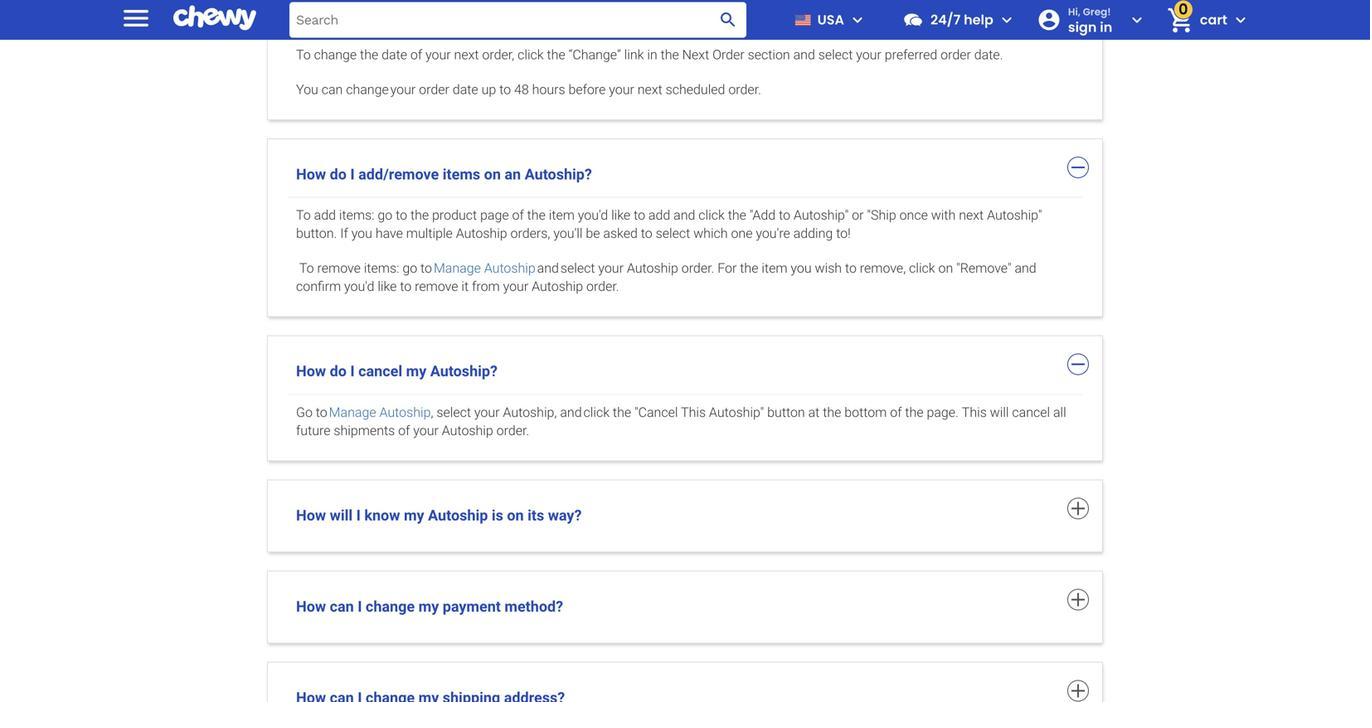 Task type: locate. For each thing, give the bounding box(es) containing it.
will right the page.
[[990, 405, 1009, 421]]

chewy support image
[[902, 9, 924, 31]]

remove left it
[[415, 279, 458, 295]]

to for to add items: go to the product page of the item you'd like to add and click the "add to autoship
[[296, 208, 311, 223]]

1 vertical spatial remove
[[415, 279, 458, 295]]

1 vertical spatial to
[[296, 208, 311, 223]]

autoship down page
[[456, 226, 507, 242]]

0 vertical spatial go
[[378, 208, 393, 223]]

1 horizontal spatial date
[[453, 81, 478, 97]]

0 vertical spatial change
[[1029, 0, 1072, 9]]

my for autoship?
[[406, 363, 427, 380]]

"change"
[[569, 47, 621, 62]]

will inside orders will change after your next order date.
[[1007, 0, 1026, 9]]

and left s
[[793, 47, 815, 62]]

order. down and select your autoship
[[586, 279, 619, 295]]

the
[[360, 47, 378, 62], [547, 47, 565, 62], [661, 47, 679, 62], [411, 208, 429, 223], [527, 208, 546, 223], [728, 208, 746, 223], [740, 261, 759, 276], [613, 405, 631, 421], [823, 405, 841, 421], [905, 405, 924, 421]]

1 vertical spatial do
[[330, 363, 347, 380]]

1 horizontal spatial remove
[[415, 279, 458, 295]]

click right the "order,"
[[518, 47, 544, 62]]

cancel left all
[[1012, 405, 1050, 421]]

0 vertical spatial to
[[296, 47, 311, 62]]

on left the an
[[484, 166, 501, 183]]

can for you
[[322, 81, 343, 97]]

0 vertical spatial select
[[656, 226, 690, 242]]

1 horizontal spatial item
[[762, 261, 788, 276]]

2 horizontal spatial date
[[974, 47, 1000, 62]]

like up 'asked'
[[611, 208, 631, 223]]

1 horizontal spatial add
[[649, 208, 670, 223]]

1 horizontal spatial you
[[791, 261, 812, 276]]

date down help
[[974, 47, 1000, 62]]

this right the page.
[[962, 405, 987, 421]]

do up future at left
[[330, 363, 347, 380]]

0 vertical spatial you
[[351, 226, 372, 242]]

go
[[296, 405, 313, 421]]

1 vertical spatial my
[[404, 507, 424, 525]]

0 horizontal spatial you'd
[[344, 279, 374, 295]]

0 vertical spatial autoship?
[[525, 166, 592, 183]]

go up the have
[[378, 208, 393, 223]]

will inside this will cancel all future shipments of your
[[990, 405, 1009, 421]]

future
[[296, 423, 331, 439]]

menu image
[[119, 1, 153, 35], [848, 10, 868, 30]]

1 vertical spatial and
[[674, 208, 695, 223]]

to right up
[[499, 81, 511, 97]]

like
[[611, 208, 631, 223], [378, 279, 397, 295]]

items: down the have
[[364, 261, 399, 276]]

of up the orders,
[[512, 208, 524, 223]]

chewy home image
[[173, 0, 256, 36]]

1 horizontal spatial on
[[507, 507, 524, 525]]

, select your
[[431, 405, 500, 421]]

autoship? up to add items: go to the product page of the item you'd like to add and click the "add to autoship
[[525, 166, 592, 183]]

Product search field
[[289, 2, 746, 38]]

2 horizontal spatial on
[[939, 261, 953, 276]]

0 horizontal spatial like
[[378, 279, 397, 295]]

orders will change after your next order date.
[[296, 0, 1072, 28]]

you inside 'order. for the item you wish to remove, click on "remove" and confirm you'd like to remove it from your'
[[791, 261, 812, 276]]

on left the "remove"
[[939, 261, 953, 276]]

and right the "remove"
[[1015, 261, 1037, 276]]

payment
[[443, 599, 501, 616]]

0 vertical spatial my
[[406, 363, 427, 380]]

button
[[767, 405, 805, 421]]

how for how will i know my autoship is on its way?
[[296, 507, 326, 525]]

the up the one
[[728, 208, 746, 223]]

next right with
[[959, 208, 984, 223]]

order. down , select your
[[497, 423, 533, 439]]

my
[[406, 363, 427, 380], [404, 507, 424, 525], [419, 599, 439, 616]]

you
[[351, 226, 372, 242], [791, 261, 812, 276]]

after
[[296, 12, 323, 28]]

next inside how do i add/remove items on an autoship? element
[[959, 208, 984, 223]]

2 vertical spatial to
[[299, 261, 314, 276]]

select inside how do i add/remove items on an autoship? element
[[656, 226, 690, 242]]

2 how from the top
[[296, 363, 326, 380]]

2 horizontal spatial click
[[909, 261, 935, 276]]

select down the how do i cancel my autoship?
[[437, 405, 471, 421]]

4 how from the top
[[296, 599, 326, 616]]

orders
[[967, 0, 1004, 9]]

and inside 'order. for the item you wish to remove, click on "remove" and confirm you'd like to remove it from your'
[[1015, 261, 1037, 276]]

manage
[[434, 261, 481, 276], [329, 405, 376, 421]]

1 vertical spatial item
[[762, 261, 788, 276]]

cart
[[1200, 10, 1228, 29]]

s
[[818, 47, 825, 62]]

your inside this will cancel all future shipments of your
[[413, 423, 439, 439]]

will up the help menu image
[[1007, 0, 1026, 9]]

of
[[411, 47, 422, 62], [512, 208, 524, 223], [890, 405, 902, 421], [398, 423, 410, 439]]

autoship , and click the "cancel this autoship " button at the bottom of the page.
[[503, 405, 959, 421]]

next down in
[[638, 81, 663, 97]]

or
[[852, 208, 864, 223]]

click right remove,
[[909, 261, 935, 276]]

your
[[326, 12, 352, 28], [426, 47, 451, 62], [856, 47, 882, 62], [609, 81, 634, 97], [598, 261, 624, 276], [503, 279, 529, 295], [474, 405, 500, 421], [413, 423, 439, 439]]

of right 'bottom'
[[890, 405, 902, 421]]

method?
[[505, 599, 563, 616]]

manage up it
[[434, 261, 481, 276]]

the right in
[[661, 47, 679, 62]]

2 horizontal spatial and
[[1015, 261, 1037, 276]]

order.
[[729, 81, 761, 97], [682, 261, 714, 276], [586, 279, 619, 295], [497, 423, 533, 439]]

0 horizontal spatial and
[[674, 208, 695, 223]]

select left which
[[656, 226, 690, 242]]

1 vertical spatial autoship?
[[430, 363, 498, 380]]

2 vertical spatial and
[[1015, 261, 1037, 276]]

do
[[330, 166, 347, 183], [330, 363, 347, 380]]

2 do from the top
[[330, 363, 347, 380]]

how do i add/remove items on an autoship? element
[[288, 197, 1082, 304]]

cancel inside this will cancel all future shipments of your
[[1012, 405, 1050, 421]]

0 vertical spatial manage
[[434, 261, 481, 276]]

1 vertical spatial cancel
[[1012, 405, 1050, 421]]

1 vertical spatial change
[[314, 47, 357, 62]]

1 , from the left
[[431, 405, 433, 421]]

0 horizontal spatial remove
[[317, 261, 361, 276]]

1 horizontal spatial click
[[699, 208, 725, 223]]

do for add/remove
[[330, 166, 347, 183]]

1 horizontal spatial ,
[[554, 405, 557, 421]]

this right "cancel
[[681, 405, 706, 421]]

of inside this will cancel all future shipments of your
[[398, 423, 410, 439]]

you'd inside 'order. for the item you wish to remove, click on "remove" and confirm you'd like to remove it from your'
[[344, 279, 374, 295]]

if
[[340, 226, 348, 242]]

autoship
[[794, 208, 845, 223], [987, 208, 1038, 223], [456, 226, 507, 242], [484, 261, 536, 276], [627, 261, 678, 276], [532, 279, 583, 295], [379, 405, 431, 421], [503, 405, 554, 421], [709, 405, 760, 421], [442, 423, 493, 439], [428, 507, 488, 525]]

3 how from the top
[[296, 507, 326, 525]]

to right 'asked'
[[641, 226, 653, 242]]

.
[[1000, 47, 1003, 62]]

1 horizontal spatial menu image
[[848, 10, 868, 30]]

to
[[499, 81, 511, 97], [396, 208, 407, 223], [634, 208, 645, 223], [779, 208, 791, 223], [641, 226, 653, 242], [421, 261, 432, 276], [845, 261, 857, 276], [400, 279, 412, 295], [316, 405, 327, 421]]

orders,
[[511, 226, 550, 242]]

item down you're
[[762, 261, 788, 276]]

0 vertical spatial on
[[484, 166, 501, 183]]

1 horizontal spatial manage
[[434, 261, 481, 276]]

0 vertical spatial will
[[1007, 0, 1026, 9]]

2 horizontal spatial "
[[1038, 208, 1042, 223]]

1 vertical spatial click
[[699, 208, 725, 223]]

change inside orders will change after your next order date.
[[1029, 0, 1072, 9]]

you right if
[[351, 226, 372, 242]]

your inside orders will change after your next order date.
[[326, 12, 352, 28]]

you'd up be
[[578, 208, 608, 223]]

click inside 'order. for the item you wish to remove, click on "remove" and confirm you'd like to remove it from your'
[[909, 261, 935, 276]]

2 vertical spatial change
[[366, 599, 415, 616]]

1 vertical spatial manage
[[329, 405, 376, 421]]

change down after
[[314, 47, 357, 62]]

2 vertical spatial my
[[419, 599, 439, 616]]

item inside 'order. for the item you wish to remove, click on "remove" and confirm you'd like to remove it from your'
[[762, 261, 788, 276]]

will
[[1007, 0, 1026, 9], [990, 405, 1009, 421], [330, 507, 353, 525]]

48
[[514, 81, 529, 97]]

of right shipments
[[398, 423, 410, 439]]

item up you'll
[[549, 208, 575, 223]]

select
[[656, 226, 690, 242], [437, 405, 471, 421]]

1 vertical spatial can
[[330, 599, 354, 616]]

1 horizontal spatial you'd
[[578, 208, 608, 223]]

cancel up shipments
[[358, 363, 402, 380]]

1 vertical spatial items:
[[364, 261, 399, 276]]

date for you can change your order date up to 48 hours before your next scheduled order.
[[453, 81, 478, 97]]

autoship?
[[525, 166, 592, 183], [430, 363, 498, 380]]

1 horizontal spatial and
[[793, 47, 815, 62]]

,
[[431, 405, 433, 421], [554, 405, 557, 421]]

do up if
[[330, 166, 347, 183]]

1 horizontal spatial change
[[366, 599, 415, 616]]

2 this from the left
[[962, 405, 987, 421]]

1 horizontal spatial cancel
[[1012, 405, 1050, 421]]

2 horizontal spatial change
[[1029, 0, 1072, 9]]

with
[[931, 208, 956, 223]]

account menu image
[[1127, 10, 1147, 30]]

to up "you"
[[296, 47, 311, 62]]

of inside how do i add/remove items on an autoship? element
[[512, 208, 524, 223]]

1 vertical spatial on
[[939, 261, 953, 276]]

date left up
[[453, 81, 478, 97]]

change
[[1029, 0, 1072, 9], [314, 47, 357, 62], [366, 599, 415, 616]]

0 horizontal spatial item
[[549, 208, 575, 223]]

autoship? up , select your
[[430, 363, 498, 380]]

0 vertical spatial do
[[330, 166, 347, 183]]

to up button.
[[296, 208, 311, 223]]

help menu image
[[997, 10, 1017, 30]]

manage up shipments
[[329, 405, 376, 421]]

you'll
[[554, 226, 583, 242]]

0 vertical spatial you'd
[[578, 208, 608, 223]]

1 vertical spatial select
[[437, 405, 471, 421]]

the up multiple
[[411, 208, 429, 223]]

0 horizontal spatial menu image
[[119, 1, 153, 35]]

add up autoship orders, you'll be asked to select which one you're adding to!
[[649, 208, 670, 223]]

0 horizontal spatial go
[[378, 208, 393, 223]]

0 horizontal spatial date
[[382, 47, 407, 62]]

0 horizontal spatial ,
[[431, 405, 433, 421]]

0 vertical spatial can
[[322, 81, 343, 97]]

1 horizontal spatial go
[[403, 261, 417, 276]]

add up button.
[[314, 208, 336, 223]]

0 vertical spatial like
[[611, 208, 631, 223]]

menu image left chewy home image
[[119, 1, 153, 35]]

24/7 help link
[[896, 0, 994, 40]]

autoship up from
[[484, 261, 536, 276]]

the right for at right
[[740, 261, 759, 276]]

"remove"
[[957, 261, 1012, 276]]

next
[[355, 12, 380, 28], [454, 47, 479, 62], [638, 81, 663, 97], [959, 208, 984, 223]]

bottom
[[845, 405, 887, 421]]

how do i cancel my autoship?
[[296, 363, 498, 380]]

0 vertical spatial remove
[[317, 261, 361, 276]]

0 horizontal spatial autoship?
[[430, 363, 498, 380]]

this inside this will cancel all future shipments of your
[[962, 405, 987, 421]]

1 how from the top
[[296, 166, 326, 183]]

0 vertical spatial item
[[549, 208, 575, 223]]

items: for remove
[[364, 261, 399, 276]]

0 horizontal spatial add
[[314, 208, 336, 223]]

will for how
[[330, 507, 353, 525]]

1 horizontal spatial select
[[656, 226, 690, 242]]

have
[[376, 226, 403, 242]]

1 vertical spatial you'd
[[344, 279, 374, 295]]

1 vertical spatial will
[[990, 405, 1009, 421]]

order. left for at right
[[682, 261, 714, 276]]

go for remove
[[403, 261, 417, 276]]

0 horizontal spatial change
[[314, 47, 357, 62]]

you can change your order date up to 48 hours before your next scheduled order.
[[296, 81, 761, 97]]

to up "confirm"
[[299, 261, 314, 276]]

" button. if you have multiple
[[296, 208, 1042, 242]]

from
[[472, 279, 500, 295]]

0 vertical spatial and
[[793, 47, 815, 62]]

go
[[378, 208, 393, 223], [403, 261, 417, 276]]

product
[[432, 208, 477, 223]]

is
[[492, 507, 503, 525]]

next order
[[682, 47, 745, 62]]

0 horizontal spatial this
[[681, 405, 706, 421]]

1 horizontal spatial this
[[962, 405, 987, 421]]

go for add
[[378, 208, 393, 223]]

menu image right usa
[[848, 10, 868, 30]]

, left and click at the bottom
[[554, 405, 557, 421]]

next left order
[[355, 12, 380, 28]]

" for " or "ship once with next
[[845, 208, 849, 223]]

1 horizontal spatial like
[[611, 208, 631, 223]]

order. down section
[[729, 81, 761, 97]]

1 horizontal spatial autoship?
[[525, 166, 592, 183]]

all
[[1053, 405, 1066, 421]]

and up which
[[674, 208, 695, 223]]

you left wish
[[791, 261, 812, 276]]

to right go
[[316, 405, 327, 421]]

the right at
[[823, 405, 841, 421]]

the inside 'order. for the item you wish to remove, click on "remove" and confirm you'd like to remove it from your'
[[740, 261, 759, 276]]

my for autoship
[[404, 507, 424, 525]]

one
[[731, 226, 753, 242]]

1 vertical spatial like
[[378, 279, 397, 295]]

0 vertical spatial cancel
[[358, 363, 402, 380]]

change left payment
[[366, 599, 415, 616]]

1 vertical spatial you
[[791, 261, 812, 276]]

0 horizontal spatial manage
[[329, 405, 376, 421]]

i
[[350, 166, 355, 183], [350, 363, 355, 380], [356, 507, 361, 525], [358, 599, 362, 616]]

and
[[793, 47, 815, 62], [674, 208, 695, 223], [1015, 261, 1037, 276]]

remove inside 'order. for the item you wish to remove, click on "remove" and confirm you'd like to remove it from your'
[[415, 279, 458, 295]]

autoship left button
[[709, 405, 760, 421]]

the left the page.
[[905, 405, 924, 421]]

, down the how do i cancel my autoship?
[[431, 405, 433, 421]]

the up the orders,
[[527, 208, 546, 223]]

wish
[[815, 261, 842, 276]]

2 vertical spatial will
[[330, 507, 353, 525]]

2 vertical spatial click
[[909, 261, 935, 276]]

on right is
[[507, 507, 524, 525]]

items: up if
[[339, 208, 375, 223]]

cancel
[[358, 363, 402, 380], [1012, 405, 1050, 421]]

how
[[296, 166, 326, 183], [296, 363, 326, 380], [296, 507, 326, 525], [296, 599, 326, 616]]

preferred order
[[885, 47, 971, 62]]

remove up "confirm"
[[317, 261, 361, 276]]

will for orders
[[1007, 0, 1026, 9]]

0 vertical spatial click
[[518, 47, 544, 62]]

this
[[681, 405, 706, 421], [962, 405, 987, 421]]

change your order
[[346, 81, 450, 97]]

add/remove
[[358, 166, 439, 183]]

0 horizontal spatial you
[[351, 226, 372, 242]]

0 horizontal spatial click
[[518, 47, 544, 62]]

manage inside how do i add/remove items on an autoship? element
[[434, 261, 481, 276]]

date up change your order
[[382, 47, 407, 62]]

manage for to remove items: go to
[[434, 261, 481, 276]]

add
[[314, 208, 336, 223], [649, 208, 670, 223]]

will left know
[[330, 507, 353, 525]]

elect
[[825, 47, 853, 62]]

up
[[482, 81, 496, 97]]

0 horizontal spatial cancel
[[358, 363, 402, 380]]

to up autoship orders, you'll be asked to select which one you're adding to!
[[634, 208, 645, 223]]

click up which
[[699, 208, 725, 223]]

"change" link in the next order section and s elect your preferred order date .
[[569, 47, 1003, 62]]

i for know
[[356, 507, 361, 525]]

like down to remove items: go to
[[378, 279, 397, 295]]

of down date.
[[411, 47, 422, 62]]

" inside " button. if you have multiple
[[1038, 208, 1042, 223]]

go down multiple
[[403, 261, 417, 276]]

menu image inside usa dropdown button
[[848, 10, 868, 30]]

go to
[[296, 405, 329, 421]]

change up sign
[[1029, 0, 1072, 9]]

1 do from the top
[[330, 166, 347, 183]]

you'd down to remove items: go to
[[344, 279, 374, 295]]

order
[[383, 12, 414, 28]]

0 vertical spatial items:
[[339, 208, 375, 223]]

1 horizontal spatial "
[[845, 208, 849, 223]]

1 vertical spatial go
[[403, 261, 417, 276]]

next left the "order,"
[[454, 47, 479, 62]]

how for how do i cancel my autoship?
[[296, 363, 326, 380]]



Task type: describe. For each thing, give the bounding box(es) containing it.
page.
[[927, 405, 959, 421]]

0 horizontal spatial "
[[760, 405, 764, 421]]

like inside 'order. for the item you wish to remove, click on "remove" and confirm you'd like to remove it from your'
[[378, 279, 397, 295]]

" or "ship once with next
[[845, 208, 984, 223]]

will for this
[[990, 405, 1009, 421]]

items
[[443, 166, 480, 183]]

i for change
[[358, 599, 362, 616]]

autoship down , select your
[[442, 423, 493, 439]]

its
[[528, 507, 544, 525]]

know
[[364, 507, 400, 525]]

and click
[[560, 405, 610, 421]]

to for to change the date of your next order,
[[296, 47, 311, 62]]

asked
[[603, 226, 638, 242]]

next inside orders will change after your next order date.
[[355, 12, 380, 28]]

for
[[718, 261, 737, 276]]

0 horizontal spatial on
[[484, 166, 501, 183]]

to up you're
[[779, 208, 791, 223]]

how will i know my autoship is on its way?
[[296, 507, 582, 525]]

confirm
[[296, 279, 341, 295]]

order. inside 'order. for the item you wish to remove, click on "remove" and confirm you'd like to remove it from your'
[[682, 261, 714, 276]]

"ship
[[867, 208, 896, 223]]

at
[[808, 405, 820, 421]]

autoship up the "remove"
[[987, 208, 1038, 223]]

this will cancel all future shipments of your
[[296, 405, 1066, 439]]

my for payment
[[419, 599, 439, 616]]

how can i change my payment method?
[[296, 599, 563, 616]]

items image
[[1166, 6, 1195, 35]]

to remove items: go to
[[299, 261, 434, 276]]

adding
[[794, 226, 833, 242]]

section
[[748, 47, 790, 62]]

autoship left is
[[428, 507, 488, 525]]

way?
[[548, 507, 582, 525]]

to change the date of your next order,
[[296, 47, 514, 62]]

be
[[586, 226, 600, 242]]

order,
[[482, 47, 514, 62]]

on inside 'order. for the item you wish to remove, click on "remove" and confirm you'd like to remove it from your'
[[939, 261, 953, 276]]

2 , from the left
[[554, 405, 557, 421]]

date for to change the date of your next order,
[[382, 47, 407, 62]]

cart link
[[1160, 0, 1228, 40]]

shipments
[[334, 423, 395, 439]]

can for how
[[330, 599, 354, 616]]

autoship up adding at the right of the page
[[794, 208, 845, 223]]

autoship down the how do i cancel my autoship?
[[379, 405, 431, 421]]

your inside 'order. for the item you wish to remove, click on "remove" and confirm you'd like to remove it from your'
[[503, 279, 529, 295]]

cart menu image
[[1231, 10, 1251, 30]]

click the
[[518, 47, 565, 62]]

greg!
[[1083, 5, 1111, 18]]

how for how do i add/remove items on an autoship?
[[296, 166, 326, 183]]

order. for the item you wish to remove, click on "remove" and confirm you'd like to remove it from your
[[296, 261, 1037, 295]]

scheduled
[[666, 81, 725, 97]]

"add
[[750, 208, 776, 223]]

and select
[[537, 261, 595, 276]]

in
[[1100, 18, 1113, 36]]

i for add/remove
[[350, 166, 355, 183]]

an
[[505, 166, 521, 183]]

it
[[462, 279, 469, 295]]

you're
[[756, 226, 790, 242]]

to for to remove items: go to
[[299, 261, 314, 276]]

multiple
[[406, 226, 453, 242]]

hi,
[[1068, 5, 1081, 18]]

24/7
[[931, 10, 961, 29]]

items: for add
[[339, 208, 375, 223]]

manage for go to
[[329, 405, 376, 421]]

"cancel
[[635, 405, 678, 421]]

i for cancel
[[350, 363, 355, 380]]

usa
[[818, 10, 844, 29]]

to add items: go to the product page of the item you'd like to add and click the "add to autoship
[[296, 208, 845, 223]]

in
[[647, 47, 658, 62]]

to!
[[836, 226, 851, 242]]

which
[[694, 226, 728, 242]]

do for cancel
[[330, 363, 347, 380]]

how for how can i change my payment method?
[[296, 599, 326, 616]]

to right wish
[[845, 261, 857, 276]]

to up the have
[[396, 208, 407, 223]]

autoship down and select in the top left of the page
[[532, 279, 583, 295]]

to down multiple
[[421, 261, 432, 276]]

usa button
[[788, 0, 868, 40]]

sign
[[1068, 18, 1097, 36]]

you
[[296, 81, 318, 97]]

autoship orders, you'll be asked to select which one you're adding to!
[[456, 226, 851, 242]]

button.
[[296, 226, 337, 242]]

" for " button. if you have multiple
[[1038, 208, 1042, 223]]

Search text field
[[289, 2, 746, 38]]

help
[[964, 10, 994, 29]]

hi, greg! sign in
[[1068, 5, 1113, 36]]

date.
[[417, 12, 446, 28]]

how do i add/remove items on an autoship?
[[296, 166, 592, 183]]

and select your autoship
[[536, 261, 678, 276]]

1 this from the left
[[681, 405, 706, 421]]

1 add from the left
[[314, 208, 336, 223]]

autoship down autoship orders, you'll be asked to select which one you're adding to!
[[627, 261, 678, 276]]

2 add from the left
[[649, 208, 670, 223]]

link
[[624, 47, 644, 62]]

page
[[480, 208, 509, 223]]

0 horizontal spatial select
[[437, 405, 471, 421]]

the up the hours
[[547, 47, 565, 62]]

autoship order.
[[532, 279, 619, 295]]

the left "cancel
[[613, 405, 631, 421]]

you inside " button. if you have multiple
[[351, 226, 372, 242]]

2 vertical spatial on
[[507, 507, 524, 525]]

before
[[569, 81, 606, 97]]

remove,
[[860, 261, 906, 276]]

autoship left and click at the bottom
[[503, 405, 554, 421]]

the up change your order
[[360, 47, 378, 62]]

submit search image
[[718, 10, 738, 30]]

24/7 help
[[931, 10, 994, 29]]

once
[[900, 208, 928, 223]]

hours
[[532, 81, 565, 97]]

to down to remove items: go to
[[400, 279, 412, 295]]



Task type: vqa. For each thing, say whether or not it's contained in the screenshot.
on in the order. For the item you wish to remove, click on "Remove" and confirm you'd like to remove it from your
yes



